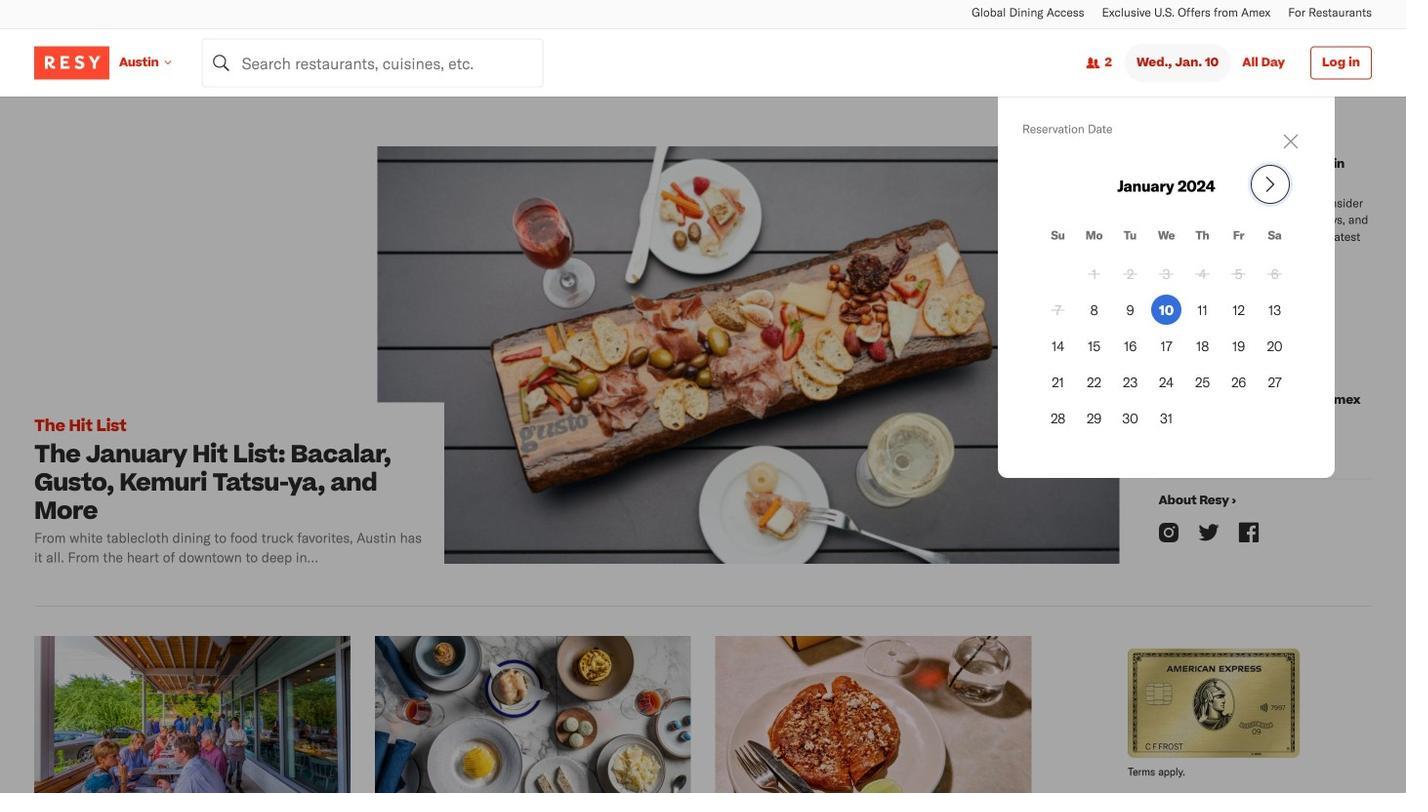 Task type: describe. For each thing, give the bounding box(es) containing it.
3 row from the top
[[1043, 295, 1290, 325]]

about resy, statistics, and social media links element
[[1149, 146, 1372, 577]]

2 column header from the left
[[1079, 228, 1109, 253]]

Search restaurants, cuisines, etc. text field
[[202, 39, 544, 87]]

5 column header from the left
[[1187, 228, 1218, 253]]

4 column header from the left
[[1151, 228, 1182, 253]]

main resy banner
[[0, 20, 1406, 794]]



Task type: locate. For each thing, give the bounding box(es) containing it.
1 column header from the left
[[1043, 228, 1073, 253]]

resy blog content element
[[34, 98, 1372, 794]]

cell
[[1079, 259, 1109, 289], [1115, 259, 1145, 289], [1151, 259, 1182, 289], [1187, 259, 1218, 289], [1224, 259, 1254, 289], [1260, 259, 1290, 289], [1043, 295, 1073, 325], [1079, 295, 1109, 325], [1115, 295, 1145, 325], [1151, 295, 1182, 325], [1187, 295, 1218, 325], [1224, 295, 1254, 325], [1260, 295, 1290, 325], [1043, 331, 1073, 361], [1079, 331, 1109, 361], [1115, 331, 1145, 361], [1151, 331, 1182, 361], [1187, 331, 1218, 361], [1224, 331, 1254, 361], [1260, 331, 1290, 361], [1043, 367, 1073, 397], [1079, 367, 1109, 397], [1115, 367, 1145, 397], [1151, 367, 1182, 397], [1187, 367, 1218, 397], [1224, 367, 1254, 397], [1260, 367, 1290, 397], [1043, 403, 1073, 434], [1079, 403, 1109, 434], [1115, 403, 1145, 434], [1151, 403, 1182, 434]]

4 row from the top
[[1043, 331, 1290, 361]]

table inside dialog
[[1037, 167, 1296, 439]]

7 column header from the left
[[1260, 228, 1290, 253]]

dialog inside main resy banner
[[998, 97, 1335, 479]]

column header
[[1043, 228, 1073, 253], [1079, 228, 1109, 253], [1115, 228, 1145, 253], [1151, 228, 1182, 253], [1187, 228, 1218, 253], [1224, 228, 1254, 253], [1260, 228, 1290, 253]]

table
[[1037, 167, 1296, 439]]

5 row from the top
[[1043, 367, 1290, 397]]

row
[[1043, 228, 1290, 253], [1043, 259, 1290, 289], [1043, 295, 1290, 325], [1043, 331, 1290, 361], [1043, 367, 1290, 397], [1043, 403, 1290, 434]]

6 column header from the left
[[1224, 228, 1254, 253]]

3 column header from the left
[[1115, 228, 1145, 253]]

dialog
[[998, 97, 1335, 479]]

1 row from the top
[[1043, 228, 1290, 253]]

6 row from the top
[[1043, 403, 1290, 434]]

2 row from the top
[[1043, 259, 1290, 289]]



Task type: vqa. For each thing, say whether or not it's contained in the screenshot.
20 Questions with JenChan's Emily Chan - In the Resy Questionnaire, we play a game of 20 questions with the industry folks behind some of our favorite&hellip; element
no



